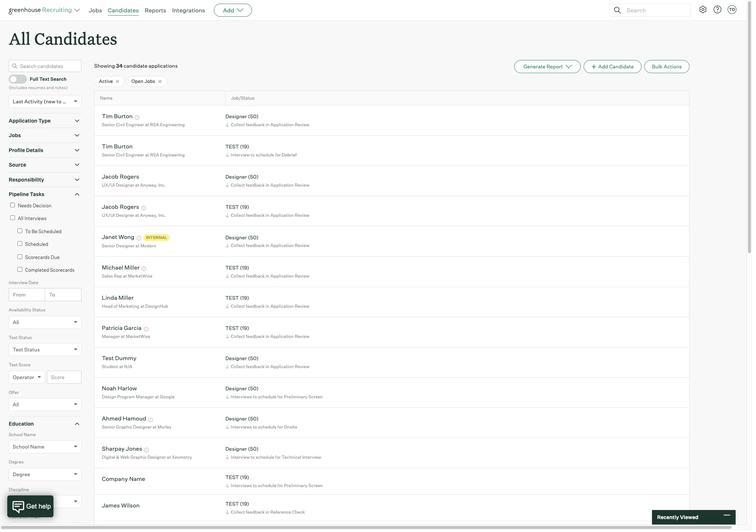 Task type: locate. For each thing, give the bounding box(es) containing it.
engineer down tim burton has been in application review for more than 5 days icon
[[126, 122, 144, 127]]

1 vertical spatial civil
[[116, 152, 125, 158]]

0 vertical spatial engineering
[[160, 122, 185, 127]]

schedule up test (19) collect feedback in reference check on the left of the page
[[258, 483, 277, 489]]

at right 'rep'
[[123, 273, 127, 279]]

add
[[223, 7, 235, 14], [599, 63, 609, 70]]

status right availability
[[32, 307, 46, 313]]

activity
[[24, 98, 43, 104]]

burton down senior civil engineer at rsa engineering
[[114, 143, 133, 150]]

candidates right jobs link
[[108, 7, 139, 14]]

senior up jacob rogers ux/ui designer at anyway, inc.
[[102, 152, 115, 158]]

2 tim burton link from the top
[[102, 143, 133, 151]]

0 vertical spatial add
[[223, 7, 235, 14]]

add candidate
[[599, 63, 634, 70]]

senior inside tim burton senior civil engineer at rsa engineering
[[102, 152, 115, 158]]

test status element
[[9, 334, 82, 362]]

anyway, up jacob rogers has been in application review for more than 5 days icon
[[140, 182, 158, 188]]

1 vertical spatial interviews to schedule for preliminary screen link
[[225, 482, 325, 489]]

0 horizontal spatial to
[[25, 229, 31, 234]]

rogers for jacob rogers
[[120, 203, 139, 211]]

add button
[[214, 4, 252, 17]]

scheduled down be
[[25, 241, 48, 247]]

sharpay jones has been in technical interview for more than 14 days image
[[144, 448, 150, 453]]

interviews for test (19) interviews to schedule for preliminary screen
[[231, 483, 252, 489]]

to left be
[[25, 229, 31, 234]]

9 feedback from the top
[[246, 510, 265, 515]]

candidate reports are now available! apply filters and select "view in app" element
[[515, 60, 581, 73]]

3 (19) from the top
[[240, 265, 249, 271]]

screen inside designer (50) interviews to schedule for preliminary screen
[[309, 394, 323, 400]]

0 vertical spatial ux/ui
[[102, 182, 115, 188]]

interviews to schedule for preliminary screen link for (19)
[[225, 482, 325, 489]]

jacob up ux/ui designer at anyway, inc.
[[102, 203, 119, 211]]

0 vertical spatial discipline
[[9, 487, 29, 492]]

1 vertical spatial rsa
[[150, 152, 159, 158]]

designer (50) interviews to schedule for preliminary screen
[[226, 386, 323, 400]]

janet wong has been in application review for more than 5 days image
[[136, 236, 142, 241]]

1 vertical spatial engineering
[[160, 152, 185, 158]]

1 senior from the top
[[102, 122, 115, 127]]

senior graphic designer at morley
[[102, 424, 172, 430]]

interviews to schedule for preliminary screen link
[[225, 394, 325, 400], [225, 482, 325, 489]]

2 vertical spatial jobs
[[9, 132, 21, 138]]

7 (50) from the top
[[248, 446, 259, 452]]

designer inside jacob rogers ux/ui designer at anyway, inc.
[[116, 182, 134, 188]]

2 burton from the top
[[114, 143, 133, 150]]

schedule inside test (19) interviews to schedule for preliminary screen
[[258, 483, 277, 489]]

0 vertical spatial status
[[32, 307, 46, 313]]

Scheduled checkbox
[[17, 241, 22, 246]]

tim for tim burton
[[102, 113, 113, 120]]

1 horizontal spatial manager
[[136, 394, 154, 400]]

tim for tim burton senior civil engineer at rsa engineering
[[102, 143, 113, 150]]

1 vertical spatial jacob
[[102, 203, 119, 211]]

ahmed
[[102, 415, 122, 422]]

discipline
[[9, 487, 29, 492], [13, 499, 36, 505]]

senior down ahmed
[[102, 424, 115, 430]]

jacob
[[102, 173, 119, 180], [102, 203, 119, 211]]

schedule for test (19) interviews to schedule for preliminary screen
[[258, 483, 277, 489]]

0 vertical spatial screen
[[309, 394, 323, 400]]

needs
[[18, 203, 32, 208]]

0 vertical spatial jacob
[[102, 173, 119, 180]]

for inside test (19) interview to schedule for debrief
[[275, 152, 281, 158]]

james wilson link
[[102, 502, 140, 511]]

test status down availability
[[9, 335, 32, 340]]

2 screen from the top
[[309, 483, 323, 489]]

degree down school name element
[[9, 460, 24, 465]]

1 horizontal spatial to
[[49, 292, 55, 298]]

status down 'availability status' 'element' on the left bottom of the page
[[19, 335, 32, 340]]

4 designer (50) collect feedback in application review from the top
[[226, 355, 310, 369]]

screen for (19)
[[309, 483, 323, 489]]

0 vertical spatial test status
[[9, 335, 32, 340]]

operator
[[13, 374, 34, 380]]

miller up sales rep at marketwise
[[124, 264, 140, 271]]

interviews to schedule for preliminary screen link up test (19) collect feedback in reference check on the left of the page
[[225, 482, 325, 489]]

3 test from the top
[[226, 265, 239, 271]]

michael miller has been in application review for more than 5 days image
[[141, 267, 148, 271]]

0 vertical spatial engineer
[[126, 122, 144, 127]]

(includes
[[9, 85, 27, 90]]

all inside offer element
[[13, 402, 19, 408]]

to for test (19) interviews to schedule for preliminary screen
[[253, 483, 257, 489]]

1 vertical spatial scorecards
[[50, 267, 75, 273]]

test inside test (19) interviews to schedule for preliminary screen
[[226, 475, 239, 481]]

1 anyway, from the top
[[140, 182, 158, 188]]

to inside designer (50) interviews to schedule for preliminary screen
[[253, 394, 257, 400]]

tim burton link down tim burton
[[102, 143, 133, 151]]

2 (19) from the top
[[240, 204, 249, 210]]

degree up discipline element at the bottom
[[13, 471, 30, 478]]

Score number field
[[47, 371, 82, 384]]

preliminary up check
[[284, 483, 308, 489]]

open
[[132, 78, 144, 84]]

Search candidates field
[[9, 60, 82, 72]]

marketwise down garcia on the bottom left
[[126, 334, 150, 339]]

1 tim from the top
[[102, 113, 113, 120]]

rsa down senior civil engineer at rsa engineering
[[150, 152, 159, 158]]

schedule inside designer (50) interviews to schedule for preliminary screen
[[258, 394, 277, 400]]

4 feedback from the top
[[246, 243, 265, 248]]

jacob up jacob rogers
[[102, 173, 119, 180]]

for left onsite
[[278, 424, 283, 430]]

0 vertical spatial interviews to schedule for preliminary screen link
[[225, 394, 325, 400]]

marketwise down "michael miller has been in application review for more than 5 days" image
[[128, 273, 153, 279]]

Scorecards Due checkbox
[[17, 254, 22, 259]]

rsa
[[150, 122, 159, 127], [150, 152, 159, 158]]

collect for first collect feedback in application review link from the top
[[231, 122, 245, 127]]

(19) inside test (19) interview to schedule for debrief
[[240, 144, 249, 150]]

jobs up profile
[[9, 132, 21, 138]]

0 horizontal spatial jobs
[[9, 132, 21, 138]]

to
[[57, 98, 62, 104], [251, 152, 255, 158], [253, 394, 257, 400], [253, 424, 257, 430], [251, 455, 255, 460], [253, 483, 257, 489]]

school name element
[[9, 431, 82, 459]]

4 collect feedback in application review link from the top
[[225, 242, 312, 249]]

(19) for sales rep at marketwise
[[240, 265, 249, 271]]

test dummy student at n/a
[[102, 355, 137, 369]]

at inside noah harlow design program manager at google
[[155, 394, 159, 400]]

1 test (19) collect feedback in application review from the top
[[226, 204, 310, 218]]

(50) for senior designer at modern
[[248, 234, 259, 241]]

miller up the 'marketing'
[[119, 294, 134, 302]]

1 vertical spatial discipline
[[13, 499, 36, 505]]

3 in from the top
[[266, 213, 270, 218]]

4 test from the top
[[226, 295, 239, 301]]

1 engineer from the top
[[126, 122, 144, 127]]

jobs left candidates link
[[89, 7, 102, 14]]

screen
[[309, 394, 323, 400], [309, 483, 323, 489]]

0 vertical spatial rsa
[[150, 122, 159, 127]]

2 education from the top
[[9, 514, 29, 520]]

add for add candidate
[[599, 63, 609, 70]]

responsibility
[[9, 176, 44, 183]]

2 jacob rogers link from the top
[[102, 203, 139, 212]]

0 vertical spatial marketwise
[[128, 273, 153, 279]]

8 review from the top
[[295, 364, 310, 369]]

2 review from the top
[[295, 182, 310, 188]]

test for manager at marketwise
[[226, 325, 239, 331]]

0 vertical spatial miller
[[124, 264, 140, 271]]

2 tim from the top
[[102, 143, 113, 150]]

linda
[[102, 294, 117, 302]]

rogers for jacob rogers ux/ui designer at anyway, inc.
[[120, 173, 139, 180]]

patricia garcia has been in application review for more than 5 days image
[[143, 327, 150, 332]]

jacob rogers has been in application review for more than 5 days image
[[141, 206, 147, 211]]

education for education start
[[9, 514, 29, 520]]

at right the 'marketing'
[[140, 304, 144, 309]]

all down availability
[[13, 319, 19, 325]]

morley
[[158, 424, 172, 430]]

feedback inside test (19) collect feedback in reference check
[[246, 510, 265, 515]]

interviews to schedule for preliminary screen link up designer (50) interviews to schedule for onsite
[[225, 394, 325, 400]]

jacob rogers link up jacob rogers
[[102, 173, 139, 181]]

0 vertical spatial preliminary
[[284, 394, 308, 400]]

tim burton
[[102, 113, 133, 120]]

ux/ui
[[102, 182, 115, 188], [102, 213, 115, 218]]

reports link
[[145, 7, 167, 14]]

burton for tim burton
[[114, 113, 133, 120]]

preliminary inside test (19) interviews to schedule for preliminary screen
[[284, 483, 308, 489]]

scheduled
[[38, 229, 62, 234], [25, 241, 48, 247]]

senior civil engineer at rsa engineering
[[102, 122, 185, 127]]

rogers inside jacob rogers ux/ui designer at anyway, inc.
[[120, 173, 139, 180]]

tim down tim burton
[[102, 143, 113, 150]]

burton inside tim burton senior civil engineer at rsa engineering
[[114, 143, 133, 150]]

1 vertical spatial manager
[[136, 394, 154, 400]]

tim burton link left tim burton has been in application review for more than 5 days icon
[[102, 113, 133, 121]]

education start
[[9, 514, 41, 520]]

1 vertical spatial add
[[599, 63, 609, 70]]

4 collect from the top
[[231, 243, 245, 248]]

1 screen from the top
[[309, 394, 323, 400]]

2 rsa from the top
[[150, 152, 159, 158]]

to inside test (19) interviews to schedule for preliminary screen
[[253, 483, 257, 489]]

designer (50) interview to schedule for technical interview
[[226, 446, 322, 460]]

0 vertical spatial burton
[[114, 113, 133, 120]]

0 horizontal spatial scorecards
[[25, 254, 50, 260]]

0 vertical spatial jobs
[[89, 7, 102, 14]]

All Interviews checkbox
[[10, 216, 15, 220]]

collect for sixth collect feedback in application review link
[[231, 304, 245, 309]]

test status up score
[[13, 347, 40, 353]]

designer (50) collect feedback in application review for ux/ui designer at anyway, inc.
[[226, 174, 310, 188]]

Needs Decision checkbox
[[10, 203, 15, 207]]

add candidate link
[[584, 60, 642, 73]]

engineer
[[126, 122, 144, 127], [126, 152, 144, 158]]

jacob inside jacob rogers ux/ui designer at anyway, inc.
[[102, 173, 119, 180]]

harlow
[[118, 385, 137, 392]]

1 review from the top
[[295, 122, 310, 127]]

senior down janet
[[102, 243, 115, 249]]

(19) for head of marketing at designhub
[[240, 295, 249, 301]]

education left start
[[9, 514, 29, 520]]

5 (19) from the top
[[240, 325, 249, 331]]

miller inside linda miller head of marketing at designhub
[[119, 294, 134, 302]]

1 vertical spatial degree
[[13, 471, 30, 478]]

status up score
[[24, 347, 40, 353]]

all down offer
[[13, 402, 19, 408]]

4 review from the top
[[295, 243, 310, 248]]

sharpay jones
[[102, 445, 142, 453]]

6 test from the top
[[226, 475, 239, 481]]

1 jacob from the top
[[102, 173, 119, 180]]

company
[[102, 476, 128, 483]]

for for designer (50) interview to schedule for technical interview
[[275, 455, 281, 460]]

burton for tim burton senior civil engineer at rsa engineering
[[114, 143, 133, 150]]

(50) for senior civil engineer at rsa engineering
[[248, 113, 259, 120]]

text
[[39, 76, 49, 82]]

1 vertical spatial to
[[49, 292, 55, 298]]

civil up jacob rogers ux/ui designer at anyway, inc.
[[116, 152, 125, 158]]

miller for linda
[[119, 294, 134, 302]]

1 rsa from the top
[[150, 122, 159, 127]]

interviews inside designer (50) interviews to schedule for onsite
[[231, 424, 252, 430]]

preliminary up onsite
[[284, 394, 308, 400]]

rogers up ux/ui designer at anyway, inc.
[[120, 203, 139, 211]]

6 collect from the top
[[231, 304, 245, 309]]

tim burton has been in application review for more than 5 days image
[[134, 116, 141, 120]]

1 vertical spatial ux/ui
[[102, 213, 115, 218]]

resumes
[[28, 85, 45, 90]]

scorecards up completed
[[25, 254, 50, 260]]

anyway, inside jacob rogers ux/ui designer at anyway, inc.
[[140, 182, 158, 188]]

burton left tim burton has been in application review for more than 5 days icon
[[114, 113, 133, 120]]

1 vertical spatial tim burton link
[[102, 143, 133, 151]]

interviews inside test (19) interviews to schedule for preliminary screen
[[231, 483, 252, 489]]

1 vertical spatial rogers
[[120, 203, 139, 211]]

designer inside designer (50) interviews to schedule for preliminary screen
[[226, 386, 247, 392]]

6 review from the top
[[295, 304, 310, 309]]

education up school name element
[[9, 421, 34, 427]]

2 engineer from the top
[[126, 152, 144, 158]]

for inside designer (50) interviews to schedule for preliminary screen
[[278, 394, 283, 400]]

manager right program
[[136, 394, 154, 400]]

0 vertical spatial civil
[[116, 122, 125, 127]]

for inside designer (50) interviews to schedule for onsite
[[278, 424, 283, 430]]

0 vertical spatial tim
[[102, 113, 113, 120]]

6 (19) from the top
[[240, 475, 249, 481]]

designer
[[226, 113, 247, 120], [226, 174, 247, 180], [116, 182, 134, 188], [116, 213, 134, 218], [226, 234, 247, 241], [116, 243, 135, 249], [226, 355, 247, 362], [226, 386, 247, 392], [226, 416, 247, 422], [133, 424, 152, 430], [226, 446, 247, 452], [148, 455, 166, 460]]

1 vertical spatial engineer
[[126, 152, 144, 158]]

1 test from the top
[[226, 144, 239, 150]]

test (19) collect feedback in application review
[[226, 204, 310, 218], [226, 265, 310, 279], [226, 295, 310, 309], [226, 325, 310, 339]]

for up reference
[[278, 483, 283, 489]]

to for last activity (new to old)
[[57, 98, 62, 104]]

5 test from the top
[[226, 325, 239, 331]]

3 senior from the top
[[102, 243, 115, 249]]

at up jacob rogers ux/ui designer at anyway, inc.
[[145, 152, 149, 158]]

to inside test (19) interview to schedule for debrief
[[251, 152, 255, 158]]

0 vertical spatial rogers
[[120, 173, 139, 180]]

designer (50) collect feedback in application review
[[226, 113, 310, 127], [226, 174, 310, 188], [226, 234, 310, 248], [226, 355, 310, 369]]

graphic down jones
[[131, 455, 147, 460]]

add inside add candidate link
[[599, 63, 609, 70]]

in inside test (19) collect feedback in reference check
[[266, 510, 270, 515]]

for for test (19) interview to schedule for debrief
[[275, 152, 281, 158]]

schedule
[[256, 152, 275, 158], [258, 394, 277, 400], [258, 424, 277, 430], [256, 455, 275, 460], [258, 483, 277, 489]]

9 collect from the top
[[231, 510, 245, 515]]

senior for janet
[[102, 243, 115, 249]]

2 engineering from the top
[[160, 152, 185, 158]]

patricia garcia
[[102, 325, 142, 332]]

1 collect from the top
[[231, 122, 245, 127]]

1 vertical spatial inc.
[[158, 213, 166, 218]]

td
[[730, 7, 736, 12]]

2 senior from the top
[[102, 152, 115, 158]]

(19) inside test (19) collect feedback in reference check
[[240, 501, 249, 507]]

8 collect from the top
[[231, 364, 245, 369]]

to inside designer (50) interview to schedule for technical interview
[[251, 455, 255, 460]]

tim inside tim burton senior civil engineer at rsa engineering
[[102, 143, 113, 150]]

status for test status
[[19, 335, 32, 340]]

1 vertical spatial tim
[[102, 143, 113, 150]]

0 horizontal spatial manager
[[102, 334, 120, 339]]

schedule left debrief
[[256, 152, 275, 158]]

preliminary inside designer (50) interviews to schedule for preliminary screen
[[284, 394, 308, 400]]

feedback
[[246, 122, 265, 127], [246, 182, 265, 188], [246, 213, 265, 218], [246, 243, 265, 248], [246, 273, 265, 279], [246, 304, 265, 309], [246, 334, 265, 339], [246, 364, 265, 369], [246, 510, 265, 515]]

designer inside designer (50) interviews to schedule for onsite
[[226, 416, 247, 422]]

status inside 'element'
[[32, 307, 46, 313]]

4 (19) from the top
[[240, 295, 249, 301]]

graphic down ahmed hamoud link at left
[[116, 424, 132, 430]]

discipline element
[[9, 486, 82, 514]]

5 collect feedback in application review link from the top
[[225, 273, 312, 280]]

3 collect feedback in application review link from the top
[[225, 212, 312, 219]]

interviews
[[24, 216, 47, 221], [231, 394, 252, 400], [231, 424, 252, 430], [231, 483, 252, 489]]

test inside test dummy student at n/a
[[102, 355, 114, 362]]

schedule up test (19) interviews to schedule for preliminary screen
[[256, 455, 275, 460]]

at left n/a
[[119, 364, 123, 369]]

(50) for senior graphic designer at morley
[[248, 416, 259, 422]]

jacob rogers link
[[102, 173, 139, 181], [102, 203, 139, 212]]

collect for 5th collect feedback in application review link
[[231, 273, 245, 279]]

rogers down tim burton senior civil engineer at rsa engineering
[[120, 173, 139, 180]]

1 interviews to schedule for preliminary screen link from the top
[[225, 394, 325, 400]]

(50) inside designer (50) interviews to schedule for onsite
[[248, 416, 259, 422]]

school
[[9, 432, 23, 437], [13, 444, 29, 450]]

0 vertical spatial to
[[25, 229, 31, 234]]

1 vertical spatial burton
[[114, 143, 133, 150]]

1 vertical spatial jacob rogers link
[[102, 203, 139, 212]]

ux/ui down jacob rogers
[[102, 213, 115, 218]]

pipeline tasks
[[9, 191, 44, 197]]

1 designer (50) collect feedback in application review from the top
[[226, 113, 310, 127]]

4 senior from the top
[[102, 424, 115, 430]]

1 education from the top
[[9, 421, 34, 427]]

1 burton from the top
[[114, 113, 133, 120]]

2 test (19) collect feedback in application review from the top
[[226, 265, 310, 279]]

type
[[38, 117, 51, 124]]

schedule inside designer (50) interview to schedule for technical interview
[[256, 455, 275, 460]]

configure image
[[699, 5, 708, 14]]

0 vertical spatial inc.
[[158, 182, 166, 188]]

1 vertical spatial anyway,
[[140, 213, 158, 218]]

for inside test (19) interviews to schedule for preliminary screen
[[278, 483, 283, 489]]

1 ux/ui from the top
[[102, 182, 115, 188]]

for
[[275, 152, 281, 158], [278, 394, 283, 400], [278, 424, 283, 430], [275, 455, 281, 460], [278, 483, 283, 489]]

completed scorecards
[[25, 267, 75, 273]]

&
[[116, 455, 119, 460]]

7 (19) from the top
[[240, 501, 249, 507]]

sales
[[102, 273, 113, 279]]

5 collect from the top
[[231, 273, 245, 279]]

at inside linda miller head of marketing at designhub
[[140, 304, 144, 309]]

1 vertical spatial graphic
[[131, 455, 147, 460]]

2 civil from the top
[[116, 152, 125, 158]]

3 collect from the top
[[231, 213, 245, 218]]

tim inside 'link'
[[102, 113, 113, 120]]

1 vertical spatial status
[[19, 335, 32, 340]]

tim burton link
[[102, 113, 133, 121], [102, 143, 133, 151]]

interviews for designer (50) interviews to schedule for onsite
[[231, 424, 252, 430]]

0 vertical spatial education
[[9, 421, 34, 427]]

schedule for designer (50) interviews to schedule for preliminary screen
[[258, 394, 277, 400]]

for left technical
[[275, 455, 281, 460]]

test for head of marketing at designhub
[[226, 295, 239, 301]]

jacob for jacob rogers
[[102, 203, 119, 211]]

engineer up jacob rogers ux/ui designer at anyway, inc.
[[126, 152, 144, 158]]

4 (50) from the top
[[248, 355, 259, 362]]

1 vertical spatial education
[[9, 514, 29, 520]]

for for designer (50) interviews to schedule for onsite
[[278, 424, 283, 430]]

add inside add popup button
[[223, 7, 235, 14]]

sales rep at marketwise
[[102, 273, 153, 279]]

noah
[[102, 385, 116, 392]]

(19) inside test (19) interviews to schedule for preliminary screen
[[240, 475, 249, 481]]

to for designer (50) interviews to schedule for onsite
[[253, 424, 257, 430]]

1 (50) from the top
[[248, 113, 259, 120]]

at left google
[[155, 394, 159, 400]]

senior down tim burton
[[102, 122, 115, 127]]

1 vertical spatial miller
[[119, 294, 134, 302]]

schedule left onsite
[[258, 424, 277, 430]]

sharpay jones link
[[102, 445, 142, 454]]

1 horizontal spatial jobs
[[89, 7, 102, 14]]

6 (50) from the top
[[248, 416, 259, 422]]

1 collect feedback in application review link from the top
[[225, 121, 312, 128]]

5 review from the top
[[295, 273, 310, 279]]

patricia garcia link
[[102, 325, 142, 333]]

(50)
[[248, 113, 259, 120], [248, 174, 259, 180], [248, 234, 259, 241], [248, 355, 259, 362], [248, 386, 259, 392], [248, 416, 259, 422], [248, 446, 259, 452]]

0 vertical spatial jacob rogers link
[[102, 173, 139, 181]]

all down greenhouse recruiting image
[[9, 28, 31, 49]]

test status
[[9, 335, 32, 340], [13, 347, 40, 353]]

tim
[[102, 113, 113, 120], [102, 143, 113, 150]]

screen for (50)
[[309, 394, 323, 400]]

interviews inside designer (50) interviews to schedule for preliminary screen
[[231, 394, 252, 400]]

graphic
[[116, 424, 132, 430], [131, 455, 147, 460]]

1 jacob rogers link from the top
[[102, 173, 139, 181]]

rsa up tim burton senior civil engineer at rsa engineering
[[150, 122, 159, 127]]

manager down patricia
[[102, 334, 120, 339]]

jacob rogers link up ux/ui designer at anyway, inc.
[[102, 203, 139, 212]]

for up designer (50) interviews to schedule for onsite
[[278, 394, 283, 400]]

candidate
[[610, 63, 634, 70]]

4 in from the top
[[266, 243, 270, 248]]

(19) for senior civil engineer at rsa engineering
[[240, 144, 249, 150]]

to down 'completed scorecards'
[[49, 292, 55, 298]]

schedule up designer (50) interviews to schedule for onsite
[[258, 394, 277, 400]]

interviews to schedule for preliminary screen link for (50)
[[225, 394, 325, 400]]

2 anyway, from the top
[[140, 213, 158, 218]]

(50) inside designer (50) interview to schedule for technical interview
[[248, 446, 259, 452]]

2 jacob from the top
[[102, 203, 119, 211]]

screen inside test (19) interviews to schedule for preliminary screen
[[309, 483, 323, 489]]

9 in from the top
[[266, 510, 270, 515]]

2 interviews to schedule for preliminary screen link from the top
[[225, 482, 325, 489]]

degree element
[[9, 459, 82, 486]]

at up jacob rogers
[[135, 182, 139, 188]]

0 vertical spatial anyway,
[[140, 182, 158, 188]]

8 feedback from the top
[[246, 364, 265, 369]]

test
[[9, 335, 18, 340], [13, 347, 23, 353], [102, 355, 114, 362], [9, 362, 18, 368]]

availability status
[[9, 307, 46, 313]]

jacob rogers ux/ui designer at anyway, inc.
[[102, 173, 166, 188]]

1 rogers from the top
[[120, 173, 139, 180]]

3 designer (50) collect feedback in application review from the top
[[226, 234, 310, 248]]

(50) inside designer (50) interviews to schedule for preliminary screen
[[248, 386, 259, 392]]

candidates down jobs link
[[34, 28, 117, 49]]

james wilson
[[102, 502, 140, 509]]

rsa inside tim burton senior civil engineer at rsa engineering
[[150, 152, 159, 158]]

miller
[[124, 264, 140, 271], [119, 294, 134, 302]]

0 vertical spatial tim burton link
[[102, 113, 133, 121]]

2 test from the top
[[226, 204, 239, 210]]

scorecards down the due
[[50, 267, 75, 273]]

to inside designer (50) interviews to schedule for onsite
[[253, 424, 257, 430]]

1 vertical spatial screen
[[309, 483, 323, 489]]

test for senior civil engineer at rsa engineering
[[226, 144, 239, 150]]

test (19) interviews to schedule for preliminary screen
[[226, 475, 323, 489]]

for for test (19) interviews to schedule for preliminary screen
[[278, 483, 283, 489]]

civil down tim burton
[[116, 122, 125, 127]]

jobs right open at the top of page
[[145, 78, 155, 84]]

in
[[266, 122, 270, 127], [266, 182, 270, 188], [266, 213, 270, 218], [266, 243, 270, 248], [266, 273, 270, 279], [266, 304, 270, 309], [266, 334, 270, 339], [266, 364, 270, 369], [266, 510, 270, 515]]

schedule inside designer (50) interviews to schedule for onsite
[[258, 424, 277, 430]]

anyway, down jacob rogers has been in application review for more than 5 days icon
[[140, 213, 158, 218]]

janet wong
[[102, 234, 134, 241]]

1 preliminary from the top
[[284, 394, 308, 400]]

test inside test (19) interview to schedule for debrief
[[226, 144, 239, 150]]

marketwise
[[128, 273, 153, 279], [126, 334, 150, 339]]

5 (50) from the top
[[248, 386, 259, 392]]

schedule inside test (19) interview to schedule for debrief
[[256, 152, 275, 158]]

1 vertical spatial preliminary
[[284, 483, 308, 489]]

1 feedback from the top
[[246, 122, 265, 127]]

collect for 2nd collect feedback in application review link from the top of the page
[[231, 182, 245, 188]]

candidates link
[[108, 7, 139, 14]]

tim left tim burton has been in application review for more than 5 days icon
[[102, 113, 113, 120]]

jones
[[126, 445, 142, 453]]

ux/ui up jacob rogers
[[102, 182, 115, 188]]

2 (50) from the top
[[248, 174, 259, 180]]

status for all
[[32, 307, 46, 313]]

for inside designer (50) interview to schedule for technical interview
[[275, 455, 281, 460]]

3 (50) from the top
[[248, 234, 259, 241]]

0 horizontal spatial add
[[223, 7, 235, 14]]

1 horizontal spatial add
[[599, 63, 609, 70]]

open jobs
[[132, 78, 155, 84]]

2 collect from the top
[[231, 182, 245, 188]]

engineering inside tim burton senior civil engineer at rsa engineering
[[160, 152, 185, 158]]

2 preliminary from the top
[[284, 483, 308, 489]]

2 horizontal spatial jobs
[[145, 78, 155, 84]]

4 test (19) collect feedback in application review from the top
[[226, 325, 310, 339]]

for left debrief
[[275, 152, 281, 158]]

bulk actions
[[653, 63, 683, 70]]

2 designer (50) collect feedback in application review from the top
[[226, 174, 310, 188]]

engineering
[[160, 122, 185, 127], [160, 152, 185, 158]]

scheduled right be
[[38, 229, 62, 234]]



Task type: vqa. For each thing, say whether or not it's contained in the screenshot.


Task type: describe. For each thing, give the bounding box(es) containing it.
name down offer element
[[24, 432, 36, 437]]

google
[[160, 394, 175, 400]]

0 vertical spatial manager
[[102, 334, 120, 339]]

2 ux/ui from the top
[[102, 213, 115, 218]]

1 vertical spatial test status
[[13, 347, 40, 353]]

noah harlow link
[[102, 385, 137, 393]]

(19) for ux/ui designer at anyway, inc.
[[240, 204, 249, 210]]

at down patricia garcia link
[[121, 334, 125, 339]]

check
[[292, 510, 305, 515]]

education for education
[[9, 421, 34, 427]]

(50) for design program manager at google
[[248, 386, 259, 392]]

bulk actions link
[[645, 60, 690, 73]]

designer (50) collect feedback in application review for senior civil engineer at rsa engineering
[[226, 113, 310, 127]]

all right all interviews option
[[18, 216, 23, 221]]

5 in from the top
[[266, 273, 270, 279]]

last activity (new to old)
[[13, 98, 72, 104]]

interviews for designer (50) interviews to schedule for preliminary screen
[[231, 394, 252, 400]]

senior for ahmed
[[102, 424, 115, 430]]

schedule for designer (50) interviews to schedule for onsite
[[258, 424, 277, 430]]

checkmark image
[[12, 76, 17, 81]]

janet wong link
[[102, 234, 134, 242]]

3 review from the top
[[295, 213, 310, 218]]

to for designer (50) interview to schedule for technical interview
[[251, 455, 255, 460]]

patricia
[[102, 325, 123, 332]]

full text search (includes resumes and notes)
[[9, 76, 68, 90]]

1 tim burton link from the top
[[102, 113, 133, 121]]

full
[[30, 76, 38, 82]]

name down 'active'
[[100, 95, 113, 101]]

civil inside tim burton senior civil engineer at rsa engineering
[[116, 152, 125, 158]]

actions
[[664, 63, 683, 70]]

schedule for test (19) interview to schedule for debrief
[[256, 152, 275, 158]]

designer (50) collect feedback in application review for student at n/a
[[226, 355, 310, 369]]

offer element
[[9, 389, 82, 417]]

applications
[[149, 63, 178, 69]]

integrations
[[172, 7, 205, 14]]

collect for seventh collect feedback in application review link from the top
[[231, 334, 245, 339]]

(19) for manager at marketwise
[[240, 325, 249, 331]]

2 vertical spatial status
[[24, 347, 40, 353]]

Completed Scorecards checkbox
[[17, 267, 22, 272]]

1 vertical spatial school name
[[13, 444, 44, 450]]

preliminary for (50)
[[284, 394, 308, 400]]

michael miller link
[[102, 264, 140, 272]]

generate report button
[[515, 60, 581, 73]]

internal
[[146, 235, 167, 240]]

at inside jacob rogers ux/ui designer at anyway, inc.
[[135, 182, 139, 188]]

offer
[[9, 390, 19, 395]]

technical
[[282, 455, 302, 460]]

ahmed hamoud has been in onsite for more than 21 days image
[[148, 418, 154, 422]]

7 review from the top
[[295, 334, 310, 339]]

n/a
[[124, 364, 133, 369]]

(50) for digital & web graphic designer at xeometry
[[248, 446, 259, 452]]

score
[[19, 362, 30, 368]]

recently viewed
[[658, 515, 699, 521]]

ux/ui designer at anyway, inc.
[[102, 213, 166, 218]]

1 civil from the top
[[116, 122, 125, 127]]

company name
[[102, 476, 145, 483]]

34
[[116, 63, 123, 69]]

all interviews
[[18, 216, 47, 221]]

3 feedback from the top
[[246, 213, 265, 218]]

design
[[102, 394, 116, 400]]

student
[[102, 364, 118, 369]]

at down jacob rogers
[[135, 213, 139, 218]]

senior designer at modern
[[102, 243, 156, 249]]

jacob for jacob rogers ux/ui designer at anyway, inc.
[[102, 173, 119, 180]]

8 in from the top
[[266, 364, 270, 369]]

2 collect feedback in application review link from the top
[[225, 182, 312, 189]]

and
[[46, 85, 54, 90]]

6 in from the top
[[266, 304, 270, 309]]

to for to
[[49, 292, 55, 298]]

availability
[[9, 307, 31, 313]]

bulk
[[653, 63, 663, 70]]

name right company
[[129, 476, 145, 483]]

inc. inside jacob rogers ux/ui designer at anyway, inc.
[[158, 182, 166, 188]]

digital
[[102, 455, 115, 460]]

notes)
[[55, 85, 68, 90]]

engineer inside tim burton senior civil engineer at rsa engineering
[[126, 152, 144, 158]]

0 vertical spatial scorecards
[[25, 254, 50, 260]]

scorecards due
[[25, 254, 60, 260]]

7 collect feedback in application review link from the top
[[225, 333, 312, 340]]

0 vertical spatial scheduled
[[38, 229, 62, 234]]

0 vertical spatial candidates
[[108, 7, 139, 14]]

availability status element
[[9, 307, 82, 334]]

onsite
[[284, 424, 298, 430]]

1 vertical spatial jobs
[[145, 78, 155, 84]]

(50) for ux/ui designer at anyway, inc.
[[248, 174, 259, 180]]

program
[[117, 394, 135, 400]]

test (19) collect feedback in application review for patricia garcia
[[226, 325, 310, 339]]

integrations link
[[172, 7, 205, 14]]

completed
[[25, 267, 49, 273]]

rep
[[114, 273, 122, 279]]

at up tim burton senior civil engineer at rsa engineering
[[145, 122, 149, 127]]

test (19) collect feedback in application review for michael miller
[[226, 265, 310, 279]]

last activity (new to old) option
[[13, 98, 72, 104]]

at left the xeometry at bottom left
[[167, 455, 171, 460]]

linda miller link
[[102, 294, 134, 303]]

2 in from the top
[[266, 182, 270, 188]]

1 vertical spatial school
[[13, 444, 29, 450]]

at down janet wong has been in application review for more than 5 days image
[[136, 243, 140, 249]]

job/status
[[231, 95, 255, 101]]

all inside 'availability status' 'element'
[[13, 319, 19, 325]]

noah harlow design program manager at google
[[102, 385, 175, 400]]

0 vertical spatial school name
[[9, 432, 36, 437]]

decision
[[33, 203, 52, 208]]

1 vertical spatial marketwise
[[126, 334, 150, 339]]

6 feedback from the top
[[246, 304, 265, 309]]

To Be Scheduled checkbox
[[17, 229, 22, 233]]

7 feedback from the top
[[246, 334, 265, 339]]

td button
[[727, 4, 739, 15]]

report
[[547, 63, 564, 70]]

interview inside test (19) interview to schedule for debrief
[[231, 152, 250, 158]]

8 collect feedback in application review link from the top
[[225, 363, 312, 370]]

collect for fourth collect feedback in application review link from the top
[[231, 243, 245, 248]]

designhub
[[145, 304, 168, 309]]

modern
[[141, 243, 156, 249]]

test (19) collect feedback in application review for jacob rogers
[[226, 204, 310, 218]]

7 in from the top
[[266, 334, 270, 339]]

viewed
[[681, 515, 699, 521]]

manager inside noah harlow design program manager at google
[[136, 394, 154, 400]]

0 vertical spatial school
[[9, 432, 23, 437]]

sharpay
[[102, 445, 125, 453]]

add for add
[[223, 7, 235, 14]]

due
[[51, 254, 60, 260]]

application type
[[9, 117, 51, 124]]

greenhouse recruiting image
[[9, 6, 74, 15]]

designer (50) collect feedback in application review for senior designer at modern
[[226, 234, 310, 248]]

hamoud
[[123, 415, 146, 422]]

designer (50) interviews to schedule for onsite
[[226, 416, 298, 430]]

recently
[[658, 515, 680, 521]]

schedule for designer (50) interview to schedule for technical interview
[[256, 455, 275, 460]]

to be scheduled
[[25, 229, 62, 234]]

marketing
[[119, 304, 140, 309]]

details
[[26, 147, 43, 153]]

preliminary for (19)
[[284, 483, 308, 489]]

active
[[99, 78, 113, 84]]

2 inc. from the top
[[158, 213, 166, 218]]

manager at marketwise
[[102, 334, 150, 339]]

for for designer (50) interviews to schedule for preliminary screen
[[278, 394, 283, 400]]

1 engineering from the top
[[160, 122, 185, 127]]

td button
[[728, 5, 737, 14]]

miller for michael
[[124, 264, 140, 271]]

jacob rogers
[[102, 203, 139, 211]]

collect for 8th collect feedback in application review link from the top
[[231, 364, 245, 369]]

test for ux/ui designer at anyway, inc.
[[226, 204, 239, 210]]

tim burton senior civil engineer at rsa engineering
[[102, 143, 185, 158]]

6 collect feedback in application review link from the top
[[225, 303, 312, 310]]

Search text field
[[625, 5, 684, 15]]

0 vertical spatial graphic
[[116, 424, 132, 430]]

2 feedback from the top
[[246, 182, 265, 188]]

name up degree element
[[30, 444, 44, 450]]

senior for tim
[[102, 122, 115, 127]]

profile details
[[9, 147, 43, 153]]

(50) for student at n/a
[[248, 355, 259, 362]]

ux/ui inside jacob rogers ux/ui designer at anyway, inc.
[[102, 182, 115, 188]]

michael
[[102, 264, 123, 271]]

0 vertical spatial degree
[[9, 460, 24, 465]]

designer inside designer (50) interview to schedule for technical interview
[[226, 446, 247, 452]]

collect feedback in reference check link
[[225, 509, 307, 516]]

janet
[[102, 234, 117, 241]]

profile
[[9, 147, 25, 153]]

head
[[102, 304, 113, 309]]

generate
[[524, 63, 546, 70]]

reports
[[145, 7, 167, 14]]

reference
[[271, 510, 291, 515]]

at inside tim burton senior civil engineer at rsa engineering
[[145, 152, 149, 158]]

1 in from the top
[[266, 122, 270, 127]]

(new
[[44, 98, 56, 104]]

to for test (19) interview to schedule for debrief
[[251, 152, 255, 158]]

linda miller head of marketing at designhub
[[102, 294, 168, 309]]

5 feedback from the top
[[246, 273, 265, 279]]

test for sales rep at marketwise
[[226, 265, 239, 271]]

to for designer (50) interviews to schedule for preliminary screen
[[253, 394, 257, 400]]

from
[[13, 292, 26, 298]]

1 vertical spatial scheduled
[[25, 241, 48, 247]]

tasks
[[30, 191, 44, 197]]

all candidates
[[9, 28, 117, 49]]

test inside test (19) collect feedback in reference check
[[226, 501, 239, 507]]

at down ahmed hamoud has been in onsite for more than 21 days icon
[[153, 424, 157, 430]]

to for to be scheduled
[[25, 229, 31, 234]]

1 vertical spatial candidates
[[34, 28, 117, 49]]

3 test (19) collect feedback in application review from the top
[[226, 295, 310, 309]]

showing
[[94, 63, 115, 69]]

1 horizontal spatial scorecards
[[50, 267, 75, 273]]

at inside test dummy student at n/a
[[119, 364, 123, 369]]

collect for 3rd collect feedback in application review link from the top of the page
[[231, 213, 245, 218]]

collect inside test (19) collect feedback in reference check
[[231, 510, 245, 515]]



